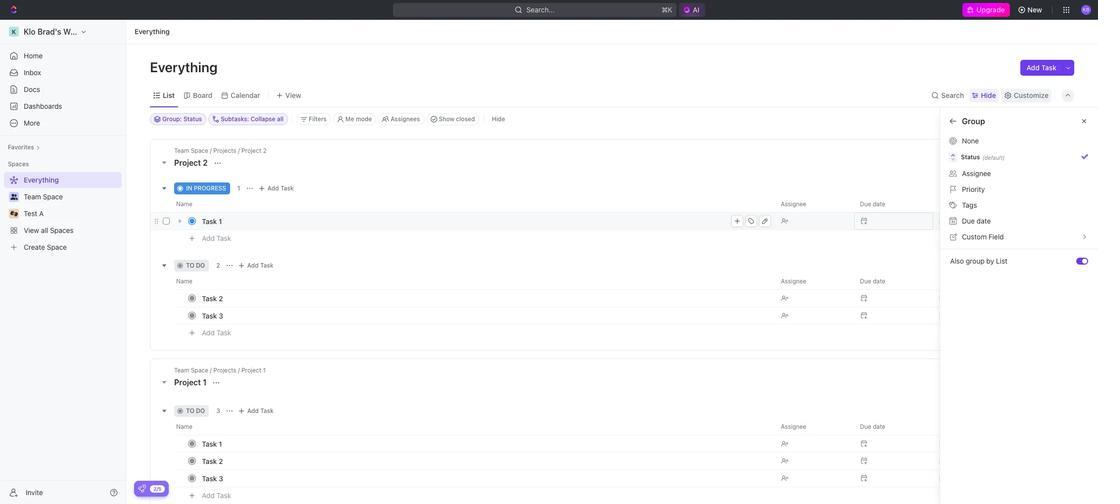 Task type: locate. For each thing, give the bounding box(es) containing it.
1 task 3 link from the top
[[200, 309, 773, 323]]

projects
[[214, 147, 236, 154], [214, 367, 236, 374]]

1 vertical spatial name
[[176, 278, 193, 285]]

group: status
[[162, 115, 202, 123]]

name button for 1
[[174, 197, 775, 212]]

spaces up "create space" link
[[50, 226, 74, 235]]

1 ‎task from the top
[[202, 440, 217, 448]]

3 due date button from the top
[[855, 419, 934, 435]]

1 to do from the top
[[186, 262, 205, 269]]

tags button
[[947, 198, 1093, 213]]

add
[[1027, 63, 1040, 72], [268, 185, 279, 192], [202, 234, 215, 242], [247, 262, 259, 269], [202, 329, 215, 337], [247, 407, 259, 415], [202, 491, 215, 500]]

1 due date button from the top
[[855, 197, 934, 212]]

1 vertical spatial everything link
[[4, 172, 120, 188]]

tree inside the "sidebar" navigation
[[4, 172, 122, 255]]

add task
[[1027, 63, 1057, 72], [268, 185, 294, 192], [202, 234, 231, 242], [247, 262, 274, 269], [202, 329, 231, 337], [247, 407, 274, 415], [202, 491, 231, 500]]

1 assignee button from the top
[[775, 197, 855, 212]]

more inside dropdown button
[[24, 119, 40, 127]]

list down customize list
[[963, 137, 974, 145]]

sidebar navigation
[[0, 20, 128, 505]]

0 vertical spatial priority button
[[934, 197, 1013, 212]]

2 assignee button from the top
[[775, 274, 855, 290]]

brad's
[[38, 27, 61, 36]]

1 vertical spatial spaces
[[50, 226, 74, 235]]

1 vertical spatial to
[[186, 407, 194, 415]]

0 vertical spatial spaces
[[8, 160, 29, 168]]

0 horizontal spatial customize
[[951, 117, 990, 126]]

0 vertical spatial to do
[[186, 262, 205, 269]]

test
[[24, 209, 37, 218]]

more inside button
[[963, 172, 979, 181]]

view
[[286, 91, 301, 99], [24, 226, 39, 235]]

2 for project 2
[[203, 158, 208, 167]]

field
[[989, 233, 1004, 241]]

2 vertical spatial assignee button
[[775, 419, 855, 435]]

1 vertical spatial task 3
[[202, 475, 223, 483]]

group
[[963, 117, 986, 126], [963, 228, 982, 237]]

2 vertical spatial name
[[176, 423, 193, 431]]

2 vertical spatial team
[[174, 367, 189, 374]]

customize up none
[[951, 117, 990, 126]]

2 vertical spatial 3
[[219, 475, 223, 483]]

search
[[942, 91, 965, 99]]

date for 2
[[873, 278, 886, 285]]

3 name button from the top
[[174, 419, 775, 435]]

team for project 1
[[174, 367, 189, 374]]

home
[[24, 51, 43, 60]]

space up "project 2"
[[191, 147, 208, 154]]

hide inside button
[[492, 115, 505, 123]]

1 horizontal spatial hide
[[981, 91, 997, 99]]

assignee button
[[775, 197, 855, 212], [775, 274, 855, 290], [775, 419, 855, 435]]

1 inside task 1 link
[[219, 217, 222, 226]]

0 horizontal spatial everything link
[[4, 172, 120, 188]]

customize inside button
[[1014, 91, 1049, 99]]

0 vertical spatial ‎task
[[202, 440, 217, 448]]

‎task 1
[[202, 440, 222, 448]]

board link
[[191, 88, 212, 102]]

2 vertical spatial due date button
[[855, 419, 934, 435]]

1
[[238, 185, 240, 192], [219, 217, 222, 226], [263, 367, 266, 374], [203, 378, 207, 387], [219, 440, 222, 448]]

0 vertical spatial status
[[184, 115, 202, 123]]

0 vertical spatial name button
[[174, 197, 775, 212]]

space inside "create space" link
[[47, 243, 67, 252]]

more down dashboards at top
[[24, 119, 40, 127]]

user group image
[[10, 194, 18, 200]]

onboarding checklist button element
[[138, 485, 146, 493]]

more for more
[[24, 119, 40, 127]]

assignee inside button
[[963, 169, 992, 178]]

also group by list button
[[947, 254, 1077, 269]]

‎task down ‎task 1
[[202, 457, 217, 466]]

0 vertical spatial group
[[963, 117, 986, 126]]

0 vertical spatial task 3
[[202, 312, 223, 320]]

Search tasks... text field
[[975, 112, 1074, 127]]

‎task up ‎task 2
[[202, 440, 217, 448]]

project
[[242, 147, 261, 154], [174, 158, 201, 167], [242, 367, 261, 374], [174, 378, 201, 387]]

more
[[24, 119, 40, 127], [963, 172, 979, 181]]

create
[[24, 243, 45, 252]]

all up create space
[[41, 226, 48, 235]]

task 2 link
[[200, 291, 773, 306]]

1 vertical spatial status
[[962, 153, 980, 161]]

view inside the "sidebar" navigation
[[24, 226, 39, 235]]

1 horizontal spatial everything link
[[132, 26, 172, 38]]

2 do from the top
[[196, 407, 205, 415]]

to do for 2
[[186, 262, 205, 269]]

0 vertical spatial task 3 link
[[200, 309, 773, 323]]

0 horizontal spatial hide
[[492, 115, 505, 123]]

1 vertical spatial do
[[196, 407, 205, 415]]

group left field
[[963, 228, 982, 237]]

workspace
[[63, 27, 104, 36]]

2 projects from the top
[[214, 367, 236, 374]]

1 name button from the top
[[174, 197, 775, 212]]

1 projects from the top
[[214, 147, 236, 154]]

1 do from the top
[[196, 262, 205, 269]]

2 name button from the top
[[174, 274, 775, 290]]

status (default)
[[962, 153, 1005, 161]]

everything inside "tree"
[[24, 176, 59, 184]]

subtasks:
[[221, 115, 249, 123]]

team
[[174, 147, 189, 154], [24, 193, 41, 201], [174, 367, 189, 374]]

task
[[1042, 63, 1057, 72], [281, 185, 294, 192], [202, 217, 217, 226], [217, 234, 231, 242], [260, 262, 274, 269], [202, 294, 217, 303], [202, 312, 217, 320], [217, 329, 231, 337], [261, 407, 274, 415], [202, 475, 217, 483], [217, 491, 231, 500]]

all inside "tree"
[[41, 226, 48, 235]]

projects for project 1
[[214, 367, 236, 374]]

1 vertical spatial group
[[963, 228, 982, 237]]

list left "options"
[[963, 156, 974, 165]]

to do up task 2
[[186, 262, 205, 269]]

2 priority button from the top
[[934, 274, 1013, 290]]

1 vertical spatial due date button
[[855, 274, 934, 290]]

name button up "task 2" link at the bottom of the page
[[174, 274, 775, 290]]

0 vertical spatial customize
[[1014, 91, 1049, 99]]

2 due date button from the top
[[855, 274, 934, 290]]

everything for the top everything link
[[135, 27, 170, 36]]

0 vertical spatial do
[[196, 262, 205, 269]]

calendar link
[[229, 88, 260, 102]]

2 vertical spatial name button
[[174, 419, 775, 435]]

0 vertical spatial view
[[286, 91, 301, 99]]

spaces down the favorites
[[8, 160, 29, 168]]

space up a
[[43, 193, 63, 201]]

do down project 1
[[196, 407, 205, 415]]

0 vertical spatial due date button
[[855, 197, 934, 212]]

3
[[219, 312, 223, 320], [216, 407, 220, 415], [219, 475, 223, 483]]

1 to from the top
[[186, 262, 194, 269]]

priority for 3
[[940, 423, 960, 431]]

view down test
[[24, 226, 39, 235]]

0 horizontal spatial status
[[184, 115, 202, 123]]

project 1
[[174, 378, 209, 387]]

2 ‎task from the top
[[202, 457, 217, 466]]

list up group:
[[163, 91, 175, 99]]

everything for everything link to the bottom
[[24, 176, 59, 184]]

do
[[196, 262, 205, 269], [196, 407, 205, 415]]

0 vertical spatial everything
[[135, 27, 170, 36]]

name button up task 1 link
[[174, 197, 775, 212]]

1 name from the top
[[176, 201, 193, 208]]

list right by
[[997, 257, 1008, 265]]

1 vertical spatial to do
[[186, 407, 205, 415]]

to do
[[186, 262, 205, 269], [186, 407, 205, 415]]

customize
[[1014, 91, 1049, 99], [951, 117, 990, 126]]

progress
[[194, 185, 226, 192]]

everything
[[135, 27, 170, 36], [150, 59, 221, 75], [24, 176, 59, 184]]

1 inside ‎task 1 link
[[219, 440, 222, 448]]

0 horizontal spatial more
[[24, 119, 40, 127]]

status down none
[[962, 153, 980, 161]]

team for project 2
[[174, 147, 189, 154]]

priority button for 3
[[934, 419, 1013, 435]]

group
[[966, 257, 985, 265]]

0 vertical spatial more
[[24, 119, 40, 127]]

due date for 2
[[861, 278, 886, 285]]

hide right closed
[[492, 115, 505, 123]]

2 to do from the top
[[186, 407, 205, 415]]

0 vertical spatial projects
[[214, 147, 236, 154]]

view for view
[[286, 91, 301, 99]]

/
[[210, 147, 212, 154], [238, 147, 240, 154], [210, 367, 212, 374], [238, 367, 240, 374]]

docs
[[24, 85, 40, 94]]

due date inside due date button
[[963, 217, 991, 225]]

none button
[[947, 133, 1093, 149]]

task 3 down task 2
[[202, 312, 223, 320]]

3 priority button from the top
[[934, 419, 1013, 435]]

all right collapse
[[277, 115, 284, 123]]

space up project 1
[[191, 367, 208, 374]]

to for 2
[[186, 262, 194, 269]]

team space
[[24, 193, 63, 201]]

3 up ‎task 1
[[216, 407, 220, 415]]

assignee
[[963, 169, 992, 178], [781, 201, 807, 208], [781, 278, 807, 285], [781, 423, 807, 431]]

1 vertical spatial assignee button
[[775, 274, 855, 290]]

due date button for 3
[[855, 419, 934, 435]]

date inside due date button
[[977, 217, 991, 225]]

due date
[[861, 201, 886, 208], [963, 217, 991, 225], [861, 278, 886, 285], [861, 423, 886, 431]]

team up project 1
[[174, 367, 189, 374]]

1 horizontal spatial status
[[962, 153, 980, 161]]

1 horizontal spatial all
[[277, 115, 284, 123]]

0 vertical spatial hide
[[981, 91, 997, 99]]

task 3
[[202, 312, 223, 320], [202, 475, 223, 483]]

upgrade
[[977, 5, 1005, 14]]

space down view all spaces link
[[47, 243, 67, 252]]

team up test a
[[24, 193, 41, 201]]

due date button
[[947, 213, 1093, 229]]

3 down ‎task 2
[[219, 475, 223, 483]]

group inside button
[[963, 228, 982, 237]]

1 vertical spatial everything
[[150, 59, 221, 75]]

name button
[[174, 197, 775, 212], [174, 274, 775, 290], [174, 419, 775, 435]]

status right group:
[[184, 115, 202, 123]]

1 vertical spatial more
[[963, 172, 979, 181]]

2 to from the top
[[186, 407, 194, 415]]

name button up ‎task 1 link
[[174, 419, 775, 435]]

1 vertical spatial view
[[24, 226, 39, 235]]

task 3 link down ‎task 2 link
[[200, 472, 773, 486]]

subtasks: collapse all
[[221, 115, 284, 123]]

onboarding checklist button image
[[138, 485, 146, 493]]

to do down project 1
[[186, 407, 205, 415]]

tree
[[4, 172, 122, 255]]

space inside team space link
[[43, 193, 63, 201]]

1 priority button from the top
[[934, 197, 1013, 212]]

due
[[861, 201, 872, 208], [963, 217, 975, 225], [861, 278, 872, 285], [861, 423, 872, 431]]

1 vertical spatial all
[[41, 226, 48, 235]]

dashboards
[[24, 102, 62, 110]]

3 assignee button from the top
[[775, 419, 855, 435]]

3 name from the top
[[176, 423, 193, 431]]

by
[[987, 257, 995, 265]]

1 horizontal spatial view
[[286, 91, 301, 99]]

list link
[[161, 88, 175, 102]]

task 3 link down "task 2" link at the bottom of the page
[[200, 309, 773, 323]]

0 vertical spatial team
[[174, 147, 189, 154]]

0 horizontal spatial view
[[24, 226, 39, 235]]

more down list options on the right of the page
[[963, 172, 979, 181]]

2 group from the top
[[963, 228, 982, 237]]

1 vertical spatial team
[[24, 193, 41, 201]]

hide up customize list
[[981, 91, 997, 99]]

1 vertical spatial hide
[[492, 115, 505, 123]]

customize up search tasks... "text field"
[[1014, 91, 1049, 99]]

1 for task 1
[[219, 217, 222, 226]]

space
[[191, 147, 208, 154], [43, 193, 63, 201], [47, 243, 67, 252], [191, 367, 208, 374]]

2
[[263, 147, 267, 154], [203, 158, 208, 167], [216, 262, 220, 269], [219, 294, 223, 303], [219, 457, 223, 466]]

list up the none button
[[992, 117, 1006, 126]]

1 vertical spatial task 3 link
[[200, 472, 773, 486]]

do up task 2
[[196, 262, 205, 269]]

name for to do
[[176, 423, 193, 431]]

1 horizontal spatial more
[[963, 172, 979, 181]]

view up filters dropdown button
[[286, 91, 301, 99]]

0 vertical spatial assignee button
[[775, 197, 855, 212]]

2 vertical spatial everything
[[24, 176, 59, 184]]

everything link
[[132, 26, 172, 38], [4, 172, 120, 188]]

1 horizontal spatial customize
[[1014, 91, 1049, 99]]

group up none
[[963, 117, 986, 126]]

projects for project 2
[[214, 147, 236, 154]]

do for 3
[[196, 407, 205, 415]]

2 vertical spatial priority button
[[934, 419, 1013, 435]]

kb button
[[1079, 2, 1095, 18]]

3 down task 2
[[219, 312, 223, 320]]

assignee button for 3
[[775, 419, 855, 435]]

0 horizontal spatial all
[[41, 226, 48, 235]]

view for view all spaces
[[24, 226, 39, 235]]

task 3 down ‎task 2
[[202, 475, 223, 483]]

klo brad's workspace
[[24, 27, 104, 36]]

0 vertical spatial to
[[186, 262, 194, 269]]

1 vertical spatial name button
[[174, 274, 775, 290]]

0 vertical spatial name
[[176, 201, 193, 208]]

view inside button
[[286, 91, 301, 99]]

space for team space
[[43, 193, 63, 201]]

tree containing everything
[[4, 172, 122, 255]]

0 vertical spatial 3
[[219, 312, 223, 320]]

1 vertical spatial ‎task
[[202, 457, 217, 466]]

spaces
[[8, 160, 29, 168], [50, 226, 74, 235]]

space for team space / projects / project 2
[[191, 147, 208, 154]]

1 vertical spatial projects
[[214, 367, 236, 374]]

team up "project 2"
[[174, 147, 189, 154]]

1 vertical spatial priority button
[[934, 274, 1013, 290]]

name
[[176, 201, 193, 208], [176, 278, 193, 285], [176, 423, 193, 431]]

name for in progress
[[176, 201, 193, 208]]

me mode button
[[333, 113, 376, 125]]

1 for ‎task 1
[[219, 440, 222, 448]]

1 vertical spatial customize
[[951, 117, 990, 126]]



Task type: vqa. For each thing, say whether or not it's contained in the screenshot.
the Spaces inside the Sidebar 'navigation'
no



Task type: describe. For each thing, give the bounding box(es) containing it.
due inside button
[[963, 217, 975, 225]]

custom
[[963, 233, 987, 241]]

1 group from the top
[[963, 117, 986, 126]]

list inside also group by list button
[[997, 257, 1008, 265]]

inbox
[[24, 68, 41, 77]]

customize button
[[1002, 88, 1052, 102]]

task 2
[[202, 294, 223, 303]]

2 for ‎task 2
[[219, 457, 223, 466]]

view all spaces
[[24, 226, 74, 235]]

(default)
[[983, 154, 1005, 161]]

docs link
[[4, 82, 122, 98]]

test a
[[24, 209, 44, 218]]

upgrade link
[[963, 3, 1010, 17]]

1 horizontal spatial spaces
[[50, 226, 74, 235]]

space for create space
[[47, 243, 67, 252]]

collapse
[[251, 115, 276, 123]]

closed
[[456, 115, 475, 123]]

invite
[[26, 488, 43, 497]]

none
[[963, 137, 979, 145]]

to for 3
[[186, 407, 194, 415]]

0 vertical spatial everything link
[[132, 26, 172, 38]]

2/5
[[153, 486, 162, 492]]

filters button
[[297, 113, 331, 125]]

date for 3
[[873, 423, 886, 431]]

0 horizontal spatial spaces
[[8, 160, 29, 168]]

2 task 3 link from the top
[[200, 472, 773, 486]]

priority for 1
[[940, 201, 960, 208]]

project 2
[[174, 158, 210, 167]]

task 1
[[202, 217, 222, 226]]

more for more settings
[[963, 172, 979, 181]]

2 name from the top
[[176, 278, 193, 285]]

due date for 1
[[861, 201, 886, 208]]

more button
[[4, 115, 122, 131]]

0 vertical spatial all
[[277, 115, 284, 123]]

custom field button
[[947, 229, 1093, 245]]

team space link
[[24, 189, 120, 205]]

list inside list link
[[163, 91, 175, 99]]

view button
[[273, 88, 305, 102]]

me
[[346, 115, 354, 123]]

view button
[[273, 84, 305, 107]]

‎task 2
[[202, 457, 223, 466]]

new button
[[1014, 2, 1049, 18]]

team inside the "sidebar" navigation
[[24, 193, 41, 201]]

hands asl interpreting image
[[10, 211, 18, 217]]

kb
[[1083, 7, 1090, 13]]

space for team space / projects / project 1
[[191, 367, 208, 374]]

due for 1
[[861, 201, 872, 208]]

assignees button
[[378, 113, 425, 125]]

1 vertical spatial 3
[[216, 407, 220, 415]]

‎task 1 link
[[200, 437, 773, 451]]

more settings button
[[947, 169, 1093, 185]]

favorites button
[[4, 142, 44, 153]]

custom field
[[963, 233, 1004, 241]]

‎task 2 link
[[200, 454, 773, 469]]

to do for 3
[[186, 407, 205, 415]]

team space / projects / project 2
[[174, 147, 267, 154]]

test a link
[[24, 206, 120, 222]]

board
[[193, 91, 212, 99]]

new
[[1028, 5, 1043, 14]]

customize list
[[951, 117, 1006, 126]]

‎task for ‎task 1
[[202, 440, 217, 448]]

in progress
[[186, 185, 226, 192]]

1 task 3 from the top
[[202, 312, 223, 320]]

team space / projects / project 1
[[174, 367, 266, 374]]

due date button for 2
[[855, 274, 934, 290]]

customize for customize list
[[951, 117, 990, 126]]

1 for project 1
[[203, 378, 207, 387]]

priority inside button
[[963, 185, 985, 194]]

k
[[12, 28, 16, 35]]

ai button
[[679, 3, 706, 17]]

due date button for 1
[[855, 197, 934, 212]]

due for 2
[[861, 278, 872, 285]]

list options
[[963, 156, 1000, 165]]

search...
[[527, 5, 555, 14]]

priority button for 2
[[934, 274, 1013, 290]]

group:
[[162, 115, 182, 123]]

2 task 3 from the top
[[202, 475, 223, 483]]

dashboards link
[[4, 99, 122, 114]]

klo
[[24, 27, 36, 36]]

mode
[[356, 115, 372, 123]]

favorites
[[8, 144, 34, 151]]

date for 1
[[873, 201, 886, 208]]

name button for 3
[[174, 419, 775, 435]]

view all spaces link
[[4, 223, 120, 239]]

due date for 3
[[861, 423, 886, 431]]

create space link
[[4, 240, 120, 255]]

assignees
[[391, 115, 420, 123]]

due for 3
[[861, 423, 872, 431]]

assignee button for 1
[[775, 197, 855, 212]]

create space
[[24, 243, 67, 252]]

settings
[[981, 172, 1006, 181]]

me mode
[[346, 115, 372, 123]]

‎task for ‎task 2
[[202, 457, 217, 466]]

also
[[951, 257, 964, 265]]

hide button
[[970, 88, 1000, 102]]

list inside list options button
[[963, 156, 974, 165]]

more settings
[[963, 172, 1006, 181]]

priority for 2
[[940, 278, 960, 285]]

group button
[[947, 225, 1093, 241]]

in
[[186, 185, 192, 192]]

klo brad's workspace, , element
[[9, 27, 19, 37]]

show
[[439, 115, 455, 123]]

2 for task 2
[[219, 294, 223, 303]]

show closed
[[439, 115, 475, 123]]

customize for customize
[[1014, 91, 1049, 99]]

task 1 link
[[200, 214, 773, 228]]

⌘k
[[662, 5, 673, 14]]

do for 2
[[196, 262, 205, 269]]

a
[[39, 209, 44, 218]]

calendar
[[231, 91, 260, 99]]

priority button
[[947, 182, 1093, 198]]

filters
[[309, 115, 327, 123]]

assignee button
[[947, 166, 1093, 182]]

options
[[976, 156, 1000, 165]]

hide button
[[488, 113, 509, 125]]

list options button
[[947, 153, 1093, 169]]

hide inside dropdown button
[[981, 91, 997, 99]]

search button
[[929, 88, 968, 102]]

show closed button
[[427, 113, 480, 125]]

priority button for 1
[[934, 197, 1013, 212]]



